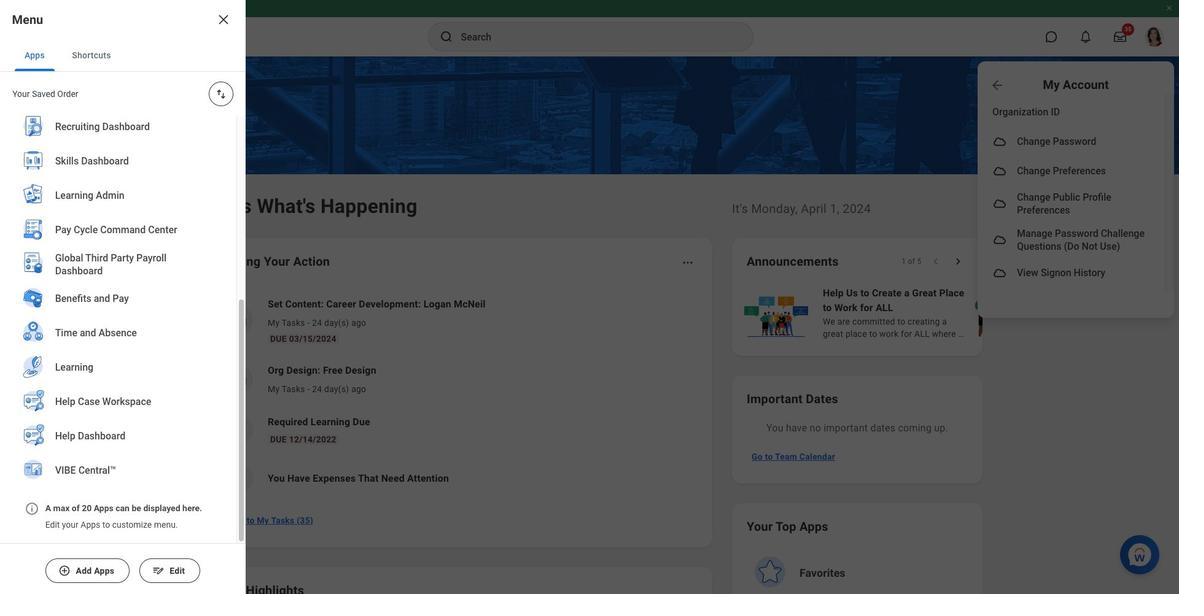 Task type: vqa. For each thing, say whether or not it's contained in the screenshot.
My Check-Ins
no



Task type: describe. For each thing, give the bounding box(es) containing it.
avatar image for 5th menu item from the bottom
[[993, 135, 1008, 149]]

search image
[[439, 29, 454, 44]]

global navigation dialog
[[0, 0, 246, 595]]

avatar image for first menu item from the bottom of the page
[[993, 266, 1008, 281]]

list inside global navigation dialog
[[0, 0, 237, 498]]

chevron right small image
[[953, 256, 965, 268]]

3 menu item from the top
[[978, 186, 1166, 222]]

x image
[[216, 12, 231, 27]]

inbox image
[[229, 312, 248, 330]]

avatar image for 4th menu item from the bottom of the page
[[993, 164, 1008, 179]]

plus circle image
[[58, 565, 71, 578]]

inbox image
[[229, 371, 248, 389]]

chevron left small image
[[930, 256, 943, 268]]

logan mcneil image
[[1146, 27, 1165, 47]]

back image
[[991, 78, 1005, 92]]

close environment banner image
[[1166, 4, 1174, 12]]

4 menu item from the top
[[978, 222, 1166, 259]]

notifications large image
[[1080, 31, 1093, 43]]



Task type: locate. For each thing, give the bounding box(es) containing it.
banner
[[0, 0, 1180, 318]]

text edit image
[[152, 565, 165, 578]]

status
[[902, 257, 922, 267]]

2 avatar image from the top
[[993, 164, 1008, 179]]

2 menu item from the top
[[978, 157, 1166, 186]]

book open image
[[229, 421, 248, 439]]

menu
[[978, 94, 1175, 292]]

main content
[[0, 57, 1180, 595]]

list
[[0, 0, 237, 498], [742, 285, 1180, 342], [211, 288, 698, 504]]

4 avatar image from the top
[[993, 233, 1008, 248]]

5 avatar image from the top
[[993, 266, 1008, 281]]

1 menu item from the top
[[978, 127, 1166, 157]]

inbox large image
[[1115, 31, 1127, 43]]

avatar image for fourth menu item from the top
[[993, 233, 1008, 248]]

1 avatar image from the top
[[993, 135, 1008, 149]]

avatar image
[[993, 135, 1008, 149], [993, 164, 1008, 179], [993, 197, 1008, 212], [993, 233, 1008, 248], [993, 266, 1008, 281]]

info image
[[25, 502, 39, 517]]

avatar image for third menu item
[[993, 197, 1008, 212]]

tab list
[[0, 39, 246, 72]]

sort image
[[215, 88, 227, 100]]

menu item
[[978, 127, 1166, 157], [978, 157, 1166, 186], [978, 186, 1166, 222], [978, 222, 1166, 259], [978, 259, 1166, 288]]

dashboard expenses image
[[229, 470, 248, 489]]

5 menu item from the top
[[978, 259, 1166, 288]]

3 avatar image from the top
[[993, 197, 1008, 212]]



